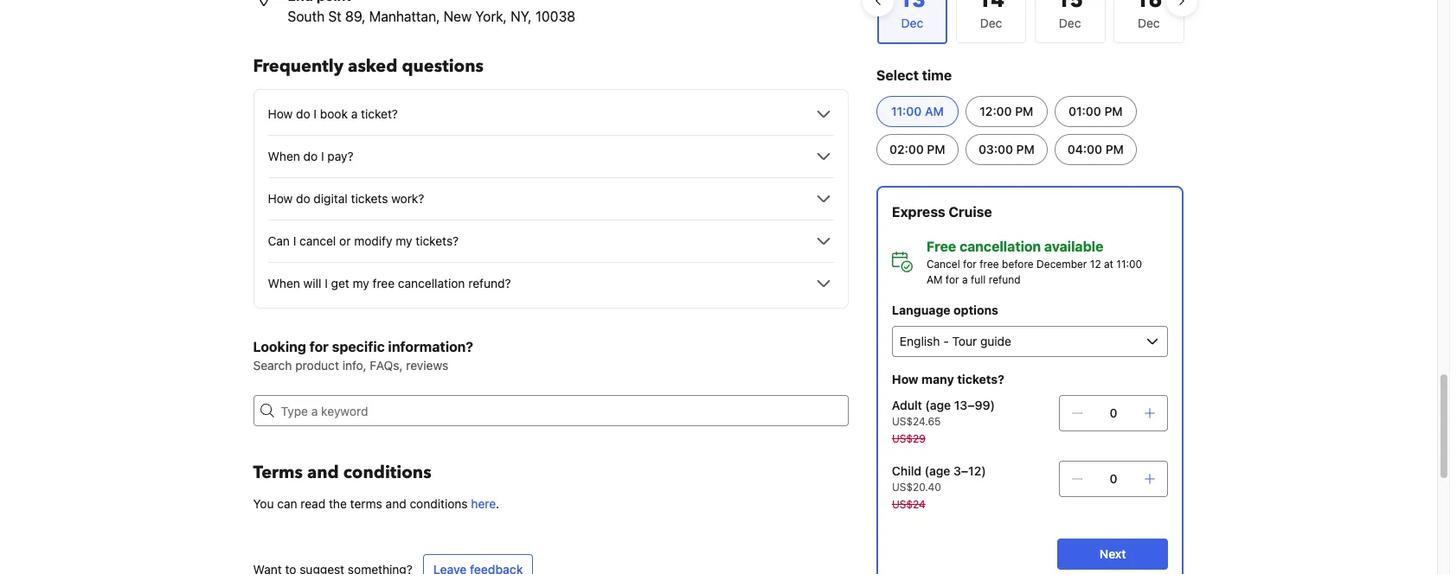 Task type: locate. For each thing, give the bounding box(es) containing it.
2 0 from the top
[[1110, 472, 1118, 486]]

cancellation left refund? on the left of the page
[[398, 276, 465, 291]]

conditions left here link
[[410, 497, 468, 512]]

1 horizontal spatial cancellation
[[960, 239, 1042, 254]]

modify
[[354, 234, 392, 248]]

free
[[980, 258, 1000, 271], [373, 276, 395, 291]]

i inside how do i book a ticket? dropdown button
[[314, 106, 317, 121]]

south
[[288, 9, 325, 24]]

for up the full
[[964, 258, 977, 271]]

here link
[[471, 497, 496, 512]]

when left will
[[268, 276, 300, 291]]

pm for 03:00 pm
[[1017, 142, 1035, 157]]

0 vertical spatial 0
[[1110, 406, 1118, 421]]

0 horizontal spatial free
[[373, 276, 395, 291]]

pm for 04:00 pm
[[1106, 142, 1125, 157]]

and
[[307, 461, 339, 485], [386, 497, 407, 512]]

1 vertical spatial for
[[946, 273, 960, 286]]

for up product
[[310, 339, 329, 355]]

a inside how do i book a ticket? dropdown button
[[351, 106, 358, 121]]

0 horizontal spatial for
[[310, 339, 329, 355]]

i inside when will i get my free cancellation refund? 'dropdown button'
[[325, 276, 328, 291]]

0 horizontal spatial 11:00
[[892, 104, 922, 119]]

cruise
[[949, 204, 993, 220]]

when inside when do i pay? dropdown button
[[268, 149, 300, 164]]

ticket?
[[361, 106, 398, 121]]

0 horizontal spatial cancellation
[[398, 276, 465, 291]]

ny,
[[511, 9, 532, 24]]

the
[[329, 497, 347, 512]]

0 vertical spatial 11:00
[[892, 104, 922, 119]]

do left pay?
[[303, 149, 318, 164]]

0 vertical spatial do
[[296, 106, 310, 121]]

0 horizontal spatial dec
[[980, 16, 1002, 30]]

3 dec button from the left
[[1114, 0, 1185, 43]]

dec for 1st "dec" button
[[980, 16, 1002, 30]]

how up can on the left of page
[[268, 191, 293, 206]]

child (age 3–12) us$20.40
[[893, 464, 987, 494]]

0 horizontal spatial my
[[353, 276, 369, 291]]

free for will
[[373, 276, 395, 291]]

0 vertical spatial tickets?
[[416, 234, 459, 248]]

when for when do i pay?
[[268, 149, 300, 164]]

us$20.40
[[893, 481, 942, 494]]

cancellation up before at right top
[[960, 239, 1042, 254]]

i left pay?
[[321, 149, 324, 164]]

how up adult
[[893, 372, 919, 387]]

1 vertical spatial tickets?
[[958, 372, 1005, 387]]

13–99)
[[955, 398, 996, 413]]

1 horizontal spatial dec
[[1059, 16, 1081, 30]]

0 vertical spatial free
[[980, 258, 1000, 271]]

10038
[[536, 9, 576, 24]]

am inside free cancellation available cancel for free before december 12 at 11:00 am for a full refund
[[927, 273, 943, 286]]

how
[[268, 106, 293, 121], [268, 191, 293, 206], [893, 372, 919, 387]]

1 horizontal spatial 11:00
[[1117, 258, 1143, 271]]

my right modify
[[396, 234, 412, 248]]

free inside free cancellation available cancel for free before december 12 at 11:00 am for a full refund
[[980, 258, 1000, 271]]

and right terms
[[386, 497, 407, 512]]

how down "frequently"
[[268, 106, 293, 121]]

i
[[314, 106, 317, 121], [321, 149, 324, 164], [293, 234, 296, 248], [325, 276, 328, 291]]

dec
[[980, 16, 1002, 30], [1059, 16, 1081, 30], [1138, 16, 1160, 30]]

3 dec from the left
[[1138, 16, 1160, 30]]

0 vertical spatial for
[[964, 258, 977, 271]]

dec button
[[956, 0, 1027, 43], [1035, 0, 1106, 43], [1114, 0, 1185, 43]]

1 (age from the top
[[926, 398, 952, 413]]

(age
[[926, 398, 952, 413], [925, 464, 951, 479]]

1 horizontal spatial my
[[396, 234, 412, 248]]

1 vertical spatial 0
[[1110, 472, 1118, 486]]

(age down many
[[926, 398, 952, 413]]

i left "book"
[[314, 106, 317, 121]]

(age inside child (age 3–12) us$20.40
[[925, 464, 951, 479]]

pm for 12:00 pm
[[1016, 104, 1034, 119]]

pm right 01:00
[[1105, 104, 1124, 119]]

1 vertical spatial cancellation
[[398, 276, 465, 291]]

0 vertical spatial and
[[307, 461, 339, 485]]

0 vertical spatial how
[[268, 106, 293, 121]]

11:00 down select time
[[892, 104, 922, 119]]

region
[[863, 0, 1198, 51]]

04:00 pm
[[1068, 142, 1125, 157]]

1 vertical spatial (age
[[925, 464, 951, 479]]

how inside how do digital tickets work? dropdown button
[[268, 191, 293, 206]]

terms and conditions
[[253, 461, 432, 485]]

work?
[[391, 191, 424, 206]]

2 horizontal spatial for
[[964, 258, 977, 271]]

0 horizontal spatial a
[[351, 106, 358, 121]]

0 horizontal spatial tickets?
[[416, 234, 459, 248]]

when will i get my free cancellation refund?
[[268, 276, 511, 291]]

(age up us$20.40
[[925, 464, 951, 479]]

0 horizontal spatial dec button
[[956, 0, 1027, 43]]

1 when from the top
[[268, 149, 300, 164]]

i for book
[[314, 106, 317, 121]]

child
[[893, 464, 922, 479]]

at
[[1105, 258, 1114, 271]]

1 dec from the left
[[980, 16, 1002, 30]]

1 horizontal spatial a
[[963, 273, 969, 286]]

am down time
[[926, 104, 945, 119]]

12:00
[[980, 104, 1013, 119]]

0 vertical spatial cancellation
[[960, 239, 1042, 254]]

2 vertical spatial for
[[310, 339, 329, 355]]

1 vertical spatial and
[[386, 497, 407, 512]]

free inside 'dropdown button'
[[373, 276, 395, 291]]

tickets? down work?
[[416, 234, 459, 248]]

specific
[[332, 339, 385, 355]]

12
[[1091, 258, 1102, 271]]

am down cancel
[[927, 273, 943, 286]]

1 vertical spatial a
[[963, 273, 969, 286]]

a left the full
[[963, 273, 969, 286]]

0 vertical spatial conditions
[[343, 461, 432, 485]]

1 vertical spatial do
[[303, 149, 318, 164]]

terms
[[253, 461, 303, 485]]

free up the full
[[980, 258, 1000, 271]]

or
[[339, 234, 351, 248]]

when left pay?
[[268, 149, 300, 164]]

i inside when do i pay? dropdown button
[[321, 149, 324, 164]]

tickets? up 13–99)
[[958, 372, 1005, 387]]

1 vertical spatial when
[[268, 276, 300, 291]]

york,
[[475, 9, 507, 24]]

my right get
[[353, 276, 369, 291]]

2 horizontal spatial dec
[[1138, 16, 1160, 30]]

free
[[927, 239, 957, 254]]

here
[[471, 497, 496, 512]]

11:00 right at at right top
[[1117, 258, 1143, 271]]

cancellation
[[960, 239, 1042, 254], [398, 276, 465, 291]]

pm right the 12:00
[[1016, 104, 1034, 119]]

0 vertical spatial when
[[268, 149, 300, 164]]

11:00 inside free cancellation available cancel for free before december 12 at 11:00 am for a full refund
[[1117, 258, 1143, 271]]

a
[[351, 106, 358, 121], [963, 273, 969, 286]]

1 vertical spatial free
[[373, 276, 395, 291]]

express
[[893, 204, 946, 220]]

how inside how do i book a ticket? dropdown button
[[268, 106, 293, 121]]

1 dec button from the left
[[956, 0, 1027, 43]]

i right can on the left of page
[[293, 234, 296, 248]]

2 dec button from the left
[[1035, 0, 1106, 43]]

my
[[396, 234, 412, 248], [353, 276, 369, 291]]

1 vertical spatial my
[[353, 276, 369, 291]]

select time
[[877, 68, 953, 83]]

tickets?
[[416, 234, 459, 248], [958, 372, 1005, 387]]

for down cancel
[[946, 273, 960, 286]]

conditions up you can read the terms and conditions here .
[[343, 461, 432, 485]]

0 vertical spatial am
[[926, 104, 945, 119]]

asked
[[348, 55, 398, 78]]

when inside when will i get my free cancellation refund? 'dropdown button'
[[268, 276, 300, 291]]

i inside can i cancel or modify my tickets? dropdown button
[[293, 234, 296, 248]]

pm for 02:00 pm
[[928, 142, 946, 157]]

pm right "02:00"
[[928, 142, 946, 157]]

1 0 from the top
[[1110, 406, 1118, 421]]

do for pay?
[[303, 149, 318, 164]]

how do i book a ticket? button
[[268, 104, 835, 125]]

0 vertical spatial (age
[[926, 398, 952, 413]]

when for when will i get my free cancellation refund?
[[268, 276, 300, 291]]

01:00
[[1069, 104, 1102, 119]]

1 vertical spatial am
[[927, 273, 943, 286]]

terms
[[350, 497, 382, 512]]

tickets? inside dropdown button
[[416, 234, 459, 248]]

i for get
[[325, 276, 328, 291]]

do left digital
[[296, 191, 310, 206]]

and up read
[[307, 461, 339, 485]]

1 vertical spatial how
[[268, 191, 293, 206]]

2 vertical spatial do
[[296, 191, 310, 206]]

i right will
[[325, 276, 328, 291]]

faqs,
[[370, 358, 403, 373]]

new
[[444, 9, 472, 24]]

0 vertical spatial my
[[396, 234, 412, 248]]

cancellation inside 'dropdown button'
[[398, 276, 465, 291]]

do left "book"
[[296, 106, 310, 121]]

2 (age from the top
[[925, 464, 951, 479]]

pm right 04:00
[[1106, 142, 1125, 157]]

1 vertical spatial 11:00
[[1117, 258, 1143, 271]]

2 when from the top
[[268, 276, 300, 291]]

(age inside adult (age 13–99) us$24.65
[[926, 398, 952, 413]]

2 vertical spatial how
[[893, 372, 919, 387]]

1 horizontal spatial dec button
[[1035, 0, 1106, 43]]

cancel
[[300, 234, 336, 248]]

read
[[301, 497, 326, 512]]

a right "book"
[[351, 106, 358, 121]]

2 dec from the left
[[1059, 16, 1081, 30]]

do
[[296, 106, 310, 121], [303, 149, 318, 164], [296, 191, 310, 206]]

digital
[[314, 191, 348, 206]]

11:00
[[892, 104, 922, 119], [1117, 258, 1143, 271]]

can
[[277, 497, 297, 512]]

am
[[926, 104, 945, 119], [927, 273, 943, 286]]

0 vertical spatial a
[[351, 106, 358, 121]]

1 horizontal spatial free
[[980, 258, 1000, 271]]

0
[[1110, 406, 1118, 421], [1110, 472, 1118, 486]]

free right get
[[373, 276, 395, 291]]

2 horizontal spatial dec button
[[1114, 0, 1185, 43]]

you
[[253, 497, 274, 512]]

pm right 03:00
[[1017, 142, 1035, 157]]



Task type: describe. For each thing, give the bounding box(es) containing it.
many
[[922, 372, 955, 387]]

how for how do digital tickets work?
[[268, 191, 293, 206]]

frequently
[[253, 55, 344, 78]]

you can read the terms and conditions here .
[[253, 497, 500, 512]]

adult (age 13–99) us$24.65
[[893, 398, 996, 428]]

how many tickets?
[[893, 372, 1005, 387]]

02:00 pm
[[890, 142, 946, 157]]

cancellation inside free cancellation available cancel for free before december 12 at 11:00 am for a full refund
[[960, 239, 1042, 254]]

us$29
[[893, 433, 926, 446]]

next button
[[1058, 539, 1169, 570]]

3–12)
[[954, 464, 987, 479]]

do for book
[[296, 106, 310, 121]]

(age for 13–99)
[[926, 398, 952, 413]]

product
[[295, 358, 339, 373]]

0 for child (age 3–12)
[[1110, 472, 1118, 486]]

1 horizontal spatial and
[[386, 497, 407, 512]]

language
[[893, 303, 951, 318]]

language options
[[893, 303, 999, 318]]

dec for 3rd "dec" button
[[1138, 16, 1160, 30]]

0 for adult (age 13–99)
[[1110, 406, 1118, 421]]

time
[[923, 68, 953, 83]]

04:00
[[1068, 142, 1103, 157]]

Type a keyword field
[[274, 396, 849, 427]]

will
[[303, 276, 321, 291]]

info,
[[342, 358, 367, 373]]

refund
[[989, 273, 1021, 286]]

reviews
[[406, 358, 448, 373]]

tickets
[[351, 191, 388, 206]]

refund?
[[468, 276, 511, 291]]

1 horizontal spatial tickets?
[[958, 372, 1005, 387]]

01:00 pm
[[1069, 104, 1124, 119]]

my inside 'dropdown button'
[[353, 276, 369, 291]]

do for tickets
[[296, 191, 310, 206]]

available
[[1045, 239, 1104, 254]]

89,
[[345, 9, 366, 24]]

next
[[1100, 547, 1127, 562]]

select
[[877, 68, 919, 83]]

looking for specific information? search product info, faqs, reviews
[[253, 339, 473, 373]]

st
[[328, 9, 342, 24]]

cancel
[[927, 258, 961, 271]]

1 horizontal spatial for
[[946, 273, 960, 286]]

december
[[1037, 258, 1088, 271]]

adult
[[893, 398, 923, 413]]

frequently asked questions
[[253, 55, 484, 78]]

pm for 01:00 pm
[[1105, 104, 1124, 119]]

free for cancellation
[[980, 258, 1000, 271]]

book
[[320, 106, 348, 121]]

how do i book a ticket?
[[268, 106, 398, 121]]

a inside free cancellation available cancel for free before december 12 at 11:00 am for a full refund
[[963, 273, 969, 286]]

(age for 3–12)
[[925, 464, 951, 479]]

free cancellation available cancel for free before december 12 at 11:00 am for a full refund
[[927, 239, 1143, 286]]

how for how do i book a ticket?
[[268, 106, 293, 121]]

us$24
[[893, 499, 926, 512]]

02:00
[[890, 142, 925, 157]]

information?
[[388, 339, 473, 355]]

questions
[[402, 55, 484, 78]]

1 vertical spatial conditions
[[410, 497, 468, 512]]

when do i pay? button
[[268, 146, 835, 167]]

.
[[496, 497, 500, 512]]

11:00 am
[[892, 104, 945, 119]]

pay?
[[327, 149, 354, 164]]

when will i get my free cancellation refund? button
[[268, 273, 835, 294]]

looking
[[253, 339, 306, 355]]

can i cancel or modify my tickets?
[[268, 234, 459, 248]]

how do digital tickets work?
[[268, 191, 424, 206]]

south st 89, manhattan, new york, ny, 10038
[[288, 9, 576, 24]]

i for pay?
[[321, 149, 324, 164]]

manhattan,
[[369, 9, 440, 24]]

express cruise
[[893, 204, 993, 220]]

get
[[331, 276, 349, 291]]

how do digital tickets work? button
[[268, 189, 835, 209]]

region containing dec
[[863, 0, 1198, 51]]

dec for 2nd "dec" button from the left
[[1059, 16, 1081, 30]]

full
[[971, 273, 987, 286]]

options
[[954, 303, 999, 318]]

my inside dropdown button
[[396, 234, 412, 248]]

how for how many tickets?
[[893, 372, 919, 387]]

search
[[253, 358, 292, 373]]

can i cancel or modify my tickets? button
[[268, 231, 835, 252]]

03:00
[[979, 142, 1014, 157]]

0 horizontal spatial and
[[307, 461, 339, 485]]

12:00 pm
[[980, 104, 1034, 119]]

when do i pay?
[[268, 149, 354, 164]]

for inside looking for specific information? search product info, faqs, reviews
[[310, 339, 329, 355]]

us$24.65
[[893, 415, 942, 428]]

03:00 pm
[[979, 142, 1035, 157]]

can
[[268, 234, 290, 248]]

before
[[1003, 258, 1034, 271]]



Task type: vqa. For each thing, say whether or not it's contained in the screenshot.
Language options
yes



